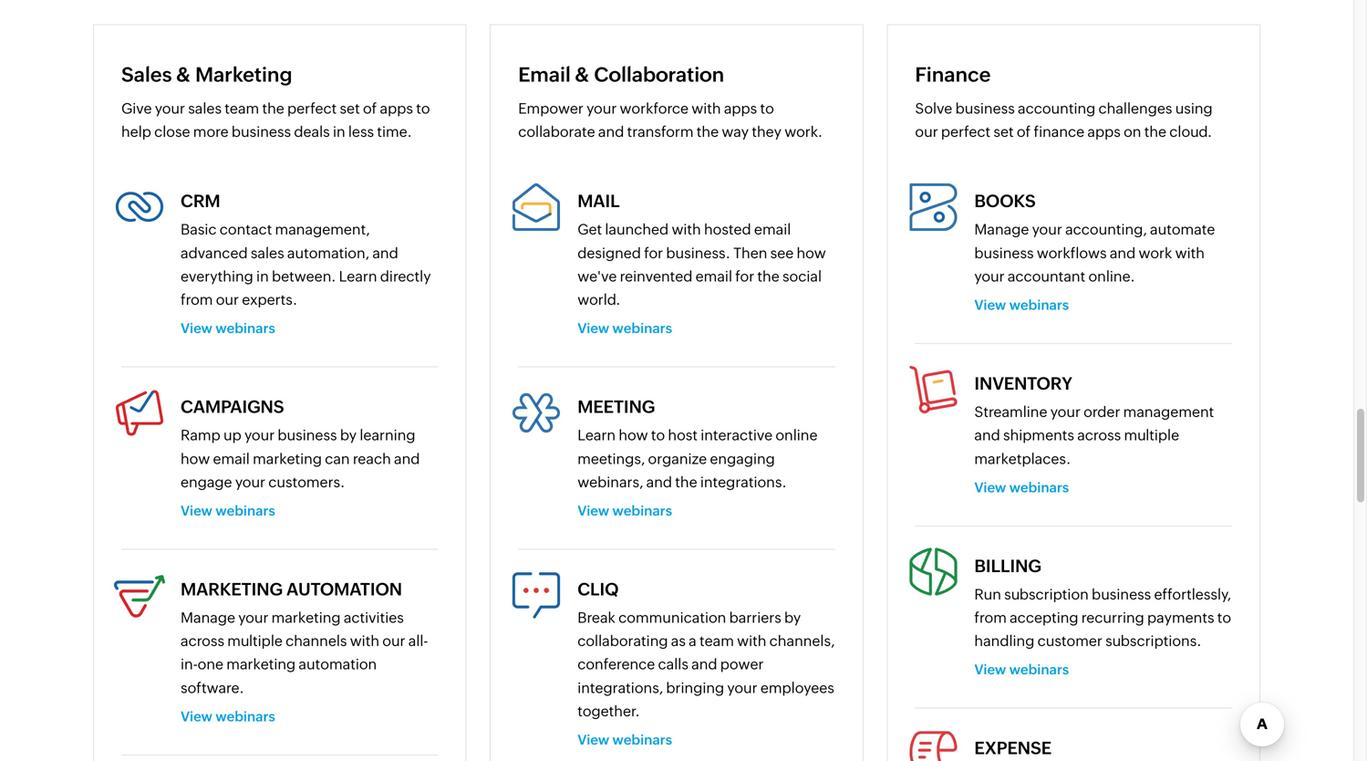 Task type: locate. For each thing, give the bounding box(es) containing it.
1 horizontal spatial learn
[[578, 427, 616, 444]]

and up bringing
[[692, 656, 718, 673]]

collaboration
[[594, 63, 725, 86]]

by up can
[[340, 427, 357, 444]]

and
[[599, 123, 625, 140], [373, 244, 399, 261], [1110, 244, 1136, 261], [975, 427, 1001, 444], [394, 450, 420, 467], [647, 474, 673, 490], [692, 656, 718, 673]]

webinars for crm
[[216, 320, 275, 336]]

your left "accountant"
[[975, 268, 1005, 285]]

by inside break communication barriers by collaborating as a team with channels, conference calls and power integrations, bringing your employees together.
[[785, 609, 802, 626]]

business inside run subscription business effortlessly, from accepting recurring payments to handling customer subscriptions.
[[1092, 586, 1152, 603]]

solve
[[916, 100, 953, 117]]

view webinars down the software. at the bottom left of page
[[181, 709, 275, 725]]

run subscription business effortlessly, from accepting recurring payments to handling customer subscriptions.
[[975, 586, 1232, 649]]

with inside get launched with hosted email designed for business. then see how we've reinvented email for the social world.
[[672, 221, 702, 238]]

0 vertical spatial across
[[1078, 427, 1122, 444]]

1 vertical spatial multiple
[[227, 633, 283, 649]]

view webinars for crm
[[181, 320, 275, 336]]

apps inside empower your workforce with apps to collaborate and transform the way they work.
[[724, 100, 758, 117]]

everything
[[181, 268, 254, 285]]

the
[[262, 100, 284, 117], [697, 123, 719, 140], [1145, 123, 1167, 140], [758, 268, 780, 285], [676, 474, 698, 490]]

view down 'together.'
[[578, 732, 610, 748]]

0 horizontal spatial across
[[181, 633, 224, 649]]

view webinars for inventory
[[975, 479, 1070, 495]]

0 horizontal spatial set
[[340, 100, 360, 117]]

barriers
[[730, 609, 782, 626]]

marketing up 'one'
[[181, 579, 283, 599]]

webinars down engage
[[216, 503, 275, 519]]

by up channels,
[[785, 609, 802, 626]]

view down the software. at the bottom left of page
[[181, 709, 213, 725]]

1 horizontal spatial team
[[700, 633, 735, 649]]

webinars down world.
[[613, 320, 673, 336]]

with inside manage your accounting, automate business workflows and work with your accountant online.
[[1176, 244, 1205, 261]]

business up can
[[278, 427, 337, 444]]

from inside run subscription business effortlessly, from accepting recurring payments to handling customer subscriptions.
[[975, 609, 1007, 626]]

how down ramp
[[181, 450, 210, 467]]

1 vertical spatial set
[[994, 123, 1014, 140]]

view webinars down engage
[[181, 503, 275, 519]]

view down "handling"
[[975, 662, 1007, 678]]

the inside give your sales team the perfect set of apps to help close more business deals in less time.
[[262, 100, 284, 117]]

0 horizontal spatial sales
[[188, 100, 222, 117]]

1 vertical spatial email
[[696, 268, 733, 285]]

view down everything at the left top of page
[[181, 320, 213, 336]]

1 vertical spatial our
[[216, 291, 239, 308]]

webinars down customer
[[1010, 662, 1070, 678]]

0 horizontal spatial our
[[216, 291, 239, 308]]

with down automate
[[1176, 244, 1205, 261]]

1 vertical spatial from
[[975, 609, 1007, 626]]

set left finance
[[994, 123, 1014, 140]]

1 vertical spatial for
[[736, 268, 755, 285]]

webinars down the experts.
[[216, 320, 275, 336]]

marketing
[[253, 450, 322, 467], [272, 609, 341, 626], [227, 656, 296, 673]]

the inside learn how to host interactive online meetings, organize engaging webinars, and the integrations.
[[676, 474, 698, 490]]

reach
[[353, 450, 391, 467]]

help
[[121, 123, 151, 140]]

apps
[[380, 100, 413, 117], [724, 100, 758, 117], [1088, 123, 1121, 140]]

0 vertical spatial learn
[[339, 268, 377, 285]]

from inside the basic contact management, advanced sales automation, and everything in between. learn directly from our experts.
[[181, 291, 213, 308]]

0 horizontal spatial learn
[[339, 268, 377, 285]]

your right up
[[245, 427, 275, 444]]

across inside manage your marketing activities across multiple channels with our all- in-one marketing automation software.
[[181, 633, 224, 649]]

view down marketplaces.
[[975, 479, 1007, 495]]

marketing automation
[[181, 579, 402, 599]]

sales down contact at the left
[[251, 244, 284, 261]]

email up see
[[755, 221, 791, 238]]

1 vertical spatial in
[[256, 268, 269, 285]]

email
[[519, 63, 571, 86]]

1 vertical spatial of
[[1017, 123, 1031, 140]]

subscription
[[1005, 586, 1089, 603]]

manage up 'one'
[[181, 609, 235, 626]]

how
[[797, 244, 827, 261], [619, 427, 648, 444], [181, 450, 210, 467]]

0 horizontal spatial team
[[225, 100, 259, 117]]

learn up meetings,
[[578, 427, 616, 444]]

0 horizontal spatial &
[[176, 63, 191, 86]]

1 horizontal spatial across
[[1078, 427, 1122, 444]]

sales inside give your sales team the perfect set of apps to help close more business deals in less time.
[[188, 100, 222, 117]]

business up recurring
[[1092, 586, 1152, 603]]

our down everything at the left top of page
[[216, 291, 239, 308]]

integrations.
[[701, 474, 787, 490]]

0 horizontal spatial perfect
[[287, 100, 337, 117]]

business down finance
[[956, 100, 1015, 117]]

2 vertical spatial our
[[383, 633, 406, 649]]

view webinars for campaigns
[[181, 503, 275, 519]]

0 vertical spatial manage
[[975, 221, 1030, 238]]

view webinars down webinars,
[[578, 503, 673, 519]]

sales & marketing
[[121, 63, 292, 86]]

1 & from the left
[[176, 63, 191, 86]]

1 horizontal spatial by
[[785, 609, 802, 626]]

marketing up channels
[[272, 609, 341, 626]]

work
[[1139, 244, 1173, 261]]

1 horizontal spatial perfect
[[942, 123, 991, 140]]

view down world.
[[578, 320, 610, 336]]

view for meeting
[[578, 503, 610, 519]]

& right sales
[[176, 63, 191, 86]]

our down solve
[[916, 123, 939, 140]]

basic
[[181, 221, 217, 238]]

team up more
[[225, 100, 259, 117]]

1 vertical spatial across
[[181, 633, 224, 649]]

1 vertical spatial manage
[[181, 609, 235, 626]]

webinars down "accountant"
[[1010, 297, 1070, 313]]

learn how to host interactive online meetings, organize engaging webinars, and the integrations.
[[578, 427, 818, 490]]

1 horizontal spatial manage
[[975, 221, 1030, 238]]

and down learning
[[394, 450, 420, 467]]

solve business accounting challenges using our perfect set of finance apps on the cloud.
[[916, 100, 1213, 140]]

get launched with hosted email designed for business. then see how we've reinvented email for the social world.
[[578, 221, 827, 308]]

with down the activities
[[350, 633, 380, 649]]

webinars down the software. at the bottom left of page
[[216, 709, 275, 725]]

webinars down 'together.'
[[613, 732, 673, 748]]

meetings,
[[578, 450, 645, 467]]

1 vertical spatial sales
[[251, 244, 284, 261]]

1 horizontal spatial how
[[619, 427, 648, 444]]

finance
[[916, 63, 991, 86]]

view webinars down 'together.'
[[578, 732, 673, 748]]

the down organize
[[676, 474, 698, 490]]

your down power
[[728, 679, 758, 696]]

business right more
[[232, 123, 291, 140]]

our left all-
[[383, 633, 406, 649]]

0 horizontal spatial multiple
[[227, 633, 283, 649]]

& right email
[[576, 63, 590, 86]]

break
[[578, 609, 616, 626]]

basic contact management, advanced sales automation, and everything in between. learn directly from our experts.
[[181, 221, 431, 308]]

in up the experts.
[[256, 268, 269, 285]]

0 vertical spatial set
[[340, 100, 360, 117]]

get
[[578, 221, 602, 238]]

campaigns
[[181, 397, 284, 417]]

from down run
[[975, 609, 1007, 626]]

learn inside the basic contact management, advanced sales automation, and everything in between. learn directly from our experts.
[[339, 268, 377, 285]]

set up less on the left top of page
[[340, 100, 360, 117]]

business
[[956, 100, 1015, 117], [232, 123, 291, 140], [975, 244, 1034, 261], [278, 427, 337, 444], [1092, 586, 1152, 603]]

with up transform at the top of the page
[[692, 100, 721, 117]]

marketing up give your sales team the perfect set of apps to help close more business deals in less time.
[[195, 63, 292, 86]]

management,
[[275, 221, 370, 238]]

2 vertical spatial how
[[181, 450, 210, 467]]

across down order
[[1078, 427, 1122, 444]]

one
[[198, 656, 224, 673]]

0 horizontal spatial in
[[256, 268, 269, 285]]

advanced
[[181, 244, 248, 261]]

to
[[416, 100, 430, 117], [761, 100, 775, 117], [651, 427, 665, 444], [1218, 609, 1232, 626]]

from
[[181, 291, 213, 308], [975, 609, 1007, 626]]

manage inside manage your accounting, automate business workflows and work with your accountant online.
[[975, 221, 1030, 238]]

team right a
[[700, 633, 735, 649]]

with inside manage your marketing activities across multiple channels with our all- in-one marketing automation software.
[[350, 633, 380, 649]]

and down streamline
[[975, 427, 1001, 444]]

mail
[[578, 191, 620, 211]]

apps up time. at the top left of page
[[380, 100, 413, 117]]

view webinars down "accountant"
[[975, 297, 1070, 313]]

2 & from the left
[[576, 63, 590, 86]]

expense link
[[908, 729, 1233, 761]]

your inside empower your workforce with apps to collaborate and transform the way they work.
[[587, 100, 617, 117]]

0 horizontal spatial manage
[[181, 609, 235, 626]]

1 horizontal spatial our
[[383, 633, 406, 649]]

how up social on the top of page
[[797, 244, 827, 261]]

and down organize
[[647, 474, 673, 490]]

learn down automation, on the left of page
[[339, 268, 377, 285]]

2 vertical spatial email
[[213, 450, 250, 467]]

webinars for inventory
[[1010, 479, 1070, 495]]

0 vertical spatial marketing
[[253, 450, 322, 467]]

your
[[155, 100, 185, 117], [587, 100, 617, 117], [1033, 221, 1063, 238], [975, 268, 1005, 285], [1051, 403, 1081, 420], [245, 427, 275, 444], [235, 474, 266, 490], [238, 609, 269, 626], [728, 679, 758, 696]]

cloud.
[[1170, 123, 1213, 140]]

1 vertical spatial learn
[[578, 427, 616, 444]]

your down marketing automation
[[238, 609, 269, 626]]

accounting
[[1018, 100, 1096, 117]]

view webinars for billing
[[975, 662, 1070, 678]]

the inside empower your workforce with apps to collaborate and transform the way they work.
[[697, 123, 719, 140]]

webinars for billing
[[1010, 662, 1070, 678]]

with inside empower your workforce with apps to collaborate and transform the way they work.
[[692, 100, 721, 117]]

run
[[975, 586, 1002, 603]]

view webinars down "handling"
[[975, 662, 1070, 678]]

email inside ramp up your business by learning how email marketing can reach and engage your customers.
[[213, 450, 250, 467]]

our inside solve business accounting challenges using our perfect set of finance apps on the cloud.
[[916, 123, 939, 140]]

the inside solve business accounting challenges using our perfect set of finance apps on the cloud.
[[1145, 123, 1167, 140]]

webinars for campaigns
[[216, 503, 275, 519]]

engaging
[[710, 450, 776, 467]]

the right on
[[1145, 123, 1167, 140]]

email down business. at the top of the page
[[696, 268, 733, 285]]

manage your marketing activities across multiple channels with our all- in-one marketing automation software.
[[181, 609, 428, 696]]

view webinars down the experts.
[[181, 320, 275, 336]]

and down workforce
[[599, 123, 625, 140]]

conference
[[578, 656, 656, 673]]

0 horizontal spatial email
[[213, 450, 250, 467]]

across up 'one'
[[181, 633, 224, 649]]

0 vertical spatial team
[[225, 100, 259, 117]]

1 vertical spatial perfect
[[942, 123, 991, 140]]

&
[[176, 63, 191, 86], [576, 63, 590, 86]]

2 horizontal spatial how
[[797, 244, 827, 261]]

marketing inside ramp up your business by learning how email marketing can reach and engage your customers.
[[253, 450, 322, 467]]

1 horizontal spatial multiple
[[1125, 427, 1180, 444]]

sales
[[188, 100, 222, 117], [251, 244, 284, 261]]

1 horizontal spatial &
[[576, 63, 590, 86]]

view webinars down marketplaces.
[[975, 479, 1070, 495]]

0 vertical spatial sales
[[188, 100, 222, 117]]

0 vertical spatial multiple
[[1125, 427, 1180, 444]]

customers.
[[269, 474, 345, 490]]

view for inventory
[[975, 479, 1007, 495]]

on
[[1124, 123, 1142, 140]]

to inside run subscription business effortlessly, from accepting recurring payments to handling customer subscriptions.
[[1218, 609, 1232, 626]]

to inside empower your workforce with apps to collaborate and transform the way they work.
[[761, 100, 775, 117]]

2 horizontal spatial apps
[[1088, 123, 1121, 140]]

of left finance
[[1017, 123, 1031, 140]]

1 horizontal spatial in
[[333, 123, 346, 140]]

apps left on
[[1088, 123, 1121, 140]]

perfect inside solve business accounting challenges using our perfect set of finance apps on the cloud.
[[942, 123, 991, 140]]

0 vertical spatial in
[[333, 123, 346, 140]]

sales up more
[[188, 100, 222, 117]]

email
[[755, 221, 791, 238], [696, 268, 733, 285], [213, 450, 250, 467]]

social
[[783, 268, 822, 285]]

1 vertical spatial by
[[785, 609, 802, 626]]

business inside manage your accounting, automate business workflows and work with your accountant online.
[[975, 244, 1034, 261]]

of inside solve business accounting challenges using our perfect set of finance apps on the cloud.
[[1017, 123, 1031, 140]]

as
[[671, 633, 686, 649]]

business up "accountant"
[[975, 244, 1034, 261]]

multiple down management
[[1125, 427, 1180, 444]]

perfect down solve
[[942, 123, 991, 140]]

manage
[[975, 221, 1030, 238], [181, 609, 235, 626]]

0 horizontal spatial for
[[644, 244, 664, 261]]

view webinars down world.
[[578, 320, 673, 336]]

webinars for meeting
[[613, 503, 673, 519]]

and inside streamline your order management and shipments across multiple marketplaces.
[[975, 427, 1001, 444]]

0 horizontal spatial how
[[181, 450, 210, 467]]

team inside break communication barriers by collaborating as a team with channels, conference calls and power integrations, bringing your employees together.
[[700, 633, 735, 649]]

empower your workforce with apps to collaborate and transform the way they work.
[[519, 100, 823, 140]]

the down sales & marketing
[[262, 100, 284, 117]]

and up directly
[[373, 244, 399, 261]]

2 horizontal spatial our
[[916, 123, 939, 140]]

perfect
[[287, 100, 337, 117], [942, 123, 991, 140]]

in inside give your sales team the perfect set of apps to help close more business deals in less time.
[[333, 123, 346, 140]]

the down see
[[758, 268, 780, 285]]

of
[[363, 100, 377, 117], [1017, 123, 1031, 140]]

0 horizontal spatial of
[[363, 100, 377, 117]]

1 horizontal spatial of
[[1017, 123, 1031, 140]]

learning
[[360, 427, 416, 444]]

1 horizontal spatial for
[[736, 268, 755, 285]]

they
[[752, 123, 782, 140]]

your down email & collaboration
[[587, 100, 617, 117]]

business inside give your sales team the perfect set of apps to help close more business deals in less time.
[[232, 123, 291, 140]]

for
[[644, 244, 664, 261], [736, 268, 755, 285]]

1 vertical spatial how
[[619, 427, 648, 444]]

1 vertical spatial team
[[700, 633, 735, 649]]

organize
[[648, 450, 707, 467]]

manage your accounting, automate business workflows and work with your accountant online.
[[975, 221, 1216, 285]]

manage down books
[[975, 221, 1030, 238]]

marketing right 'one'
[[227, 656, 296, 673]]

0 vertical spatial of
[[363, 100, 377, 117]]

in left less on the left top of page
[[333, 123, 346, 140]]

multiple inside streamline your order management and shipments across multiple marketplaces.
[[1125, 427, 1180, 444]]

view
[[975, 297, 1007, 313], [181, 320, 213, 336], [578, 320, 610, 336], [975, 479, 1007, 495], [181, 503, 213, 519], [578, 503, 610, 519], [975, 662, 1007, 678], [181, 709, 213, 725], [578, 732, 610, 748]]

view down webinars,
[[578, 503, 610, 519]]

set inside give your sales team the perfect set of apps to help close more business deals in less time.
[[340, 100, 360, 117]]

view for mail
[[578, 320, 610, 336]]

1 horizontal spatial from
[[975, 609, 1007, 626]]

your inside streamline your order management and shipments across multiple marketplaces.
[[1051, 403, 1081, 420]]

0 vertical spatial perfect
[[287, 100, 337, 117]]

1 horizontal spatial sales
[[251, 244, 284, 261]]

webinars down marketplaces.
[[1010, 479, 1070, 495]]

webinars down webinars,
[[613, 503, 673, 519]]

between.
[[272, 268, 336, 285]]

0 horizontal spatial apps
[[380, 100, 413, 117]]

and inside empower your workforce with apps to collaborate and transform the way they work.
[[599, 123, 625, 140]]

with down barriers at the right bottom of page
[[737, 633, 767, 649]]

perfect up deals
[[287, 100, 337, 117]]

view down engage
[[181, 503, 213, 519]]

the left the way
[[697, 123, 719, 140]]

view webinars for books
[[975, 297, 1070, 313]]

bringing
[[667, 679, 725, 696]]

1 horizontal spatial set
[[994, 123, 1014, 140]]

0 vertical spatial from
[[181, 291, 213, 308]]

from down everything at the left top of page
[[181, 291, 213, 308]]

0 horizontal spatial from
[[181, 291, 213, 308]]

0 vertical spatial our
[[916, 123, 939, 140]]

accountant
[[1008, 268, 1086, 285]]

0 vertical spatial how
[[797, 244, 827, 261]]

0 horizontal spatial by
[[340, 427, 357, 444]]

your up close
[[155, 100, 185, 117]]

0 vertical spatial email
[[755, 221, 791, 238]]

1 horizontal spatial apps
[[724, 100, 758, 117]]

your inside give your sales team the perfect set of apps to help close more business deals in less time.
[[155, 100, 185, 117]]

email down up
[[213, 450, 250, 467]]

for down 'then'
[[736, 268, 755, 285]]

0 vertical spatial by
[[340, 427, 357, 444]]

contact
[[220, 221, 272, 238]]

set
[[340, 100, 360, 117], [994, 123, 1014, 140]]

and up online.
[[1110, 244, 1136, 261]]

accounting,
[[1066, 221, 1148, 238]]

2 horizontal spatial email
[[755, 221, 791, 238]]

in
[[333, 123, 346, 140], [256, 268, 269, 285]]

with up business. at the top of the page
[[672, 221, 702, 238]]

to inside give your sales team the perfect set of apps to help close more business deals in less time.
[[416, 100, 430, 117]]

marketing up customers.
[[253, 450, 322, 467]]

your inside break communication barriers by collaborating as a team with channels, conference calls and power integrations, bringing your employees together.
[[728, 679, 758, 696]]

& for sales
[[176, 63, 191, 86]]

manage inside manage your marketing activities across multiple channels with our all- in-one marketing automation software.
[[181, 609, 235, 626]]

and inside learn how to host interactive online meetings, organize engaging webinars, and the integrations.
[[647, 474, 673, 490]]

how up meetings,
[[619, 427, 648, 444]]

view up inventory
[[975, 297, 1007, 313]]

apps up the way
[[724, 100, 758, 117]]

multiple left channels
[[227, 633, 283, 649]]

give your sales team the perfect set of apps to help close more business deals in less time.
[[121, 100, 430, 140]]



Task type: vqa. For each thing, say whether or not it's contained in the screenshot.
so
no



Task type: describe. For each thing, give the bounding box(es) containing it.
our inside manage your marketing activities across multiple channels with our all- in-one marketing automation software.
[[383, 633, 406, 649]]

more
[[193, 123, 229, 140]]

hosted
[[704, 221, 752, 238]]

business inside solve business accounting challenges using our perfect set of finance apps on the cloud.
[[956, 100, 1015, 117]]

then
[[734, 244, 768, 261]]

the inside get launched with hosted email designed for business. then see how we've reinvented email for the social world.
[[758, 268, 780, 285]]

accepting
[[1010, 609, 1079, 626]]

automate
[[1151, 221, 1216, 238]]

transform
[[627, 123, 694, 140]]

experts.
[[242, 291, 298, 308]]

webinars for cliq
[[613, 732, 673, 748]]

with inside break communication barriers by collaborating as a team with channels, conference calls and power integrations, bringing your employees together.
[[737, 633, 767, 649]]

billing
[[975, 556, 1042, 576]]

see
[[771, 244, 794, 261]]

break communication barriers by collaborating as a team with channels, conference calls and power integrations, bringing your employees together.
[[578, 609, 835, 720]]

1 vertical spatial marketing
[[272, 609, 341, 626]]

in inside the basic contact management, advanced sales automation, and everything in between. learn directly from our experts.
[[256, 268, 269, 285]]

order
[[1084, 403, 1121, 420]]

payments
[[1148, 609, 1215, 626]]

learn inside learn how to host interactive online meetings, organize engaging webinars, and the integrations.
[[578, 427, 616, 444]]

world.
[[578, 291, 621, 308]]

workflows
[[1037, 244, 1107, 261]]

workforce
[[620, 100, 689, 117]]

streamline
[[975, 403, 1048, 420]]

way
[[722, 123, 749, 140]]

business.
[[667, 244, 731, 261]]

view webinars for mail
[[578, 320, 673, 336]]

manage for marketing automation
[[181, 609, 235, 626]]

ramp
[[181, 427, 221, 444]]

directly
[[380, 268, 431, 285]]

your up workflows
[[1033, 221, 1063, 238]]

less
[[348, 123, 374, 140]]

give
[[121, 100, 152, 117]]

1 horizontal spatial email
[[696, 268, 733, 285]]

a
[[689, 633, 697, 649]]

in-
[[181, 656, 198, 673]]

and inside the basic contact management, advanced sales automation, and everything in between. learn directly from our experts.
[[373, 244, 399, 261]]

power
[[721, 656, 764, 673]]

view for crm
[[181, 320, 213, 336]]

0 vertical spatial for
[[644, 244, 664, 261]]

1 vertical spatial marketing
[[181, 579, 283, 599]]

view for cliq
[[578, 732, 610, 748]]

online.
[[1089, 268, 1136, 285]]

team inside give your sales team the perfect set of apps to help close more business deals in less time.
[[225, 100, 259, 117]]

using
[[1176, 100, 1213, 117]]

channels
[[286, 633, 347, 649]]

view for marketing automation
[[181, 709, 213, 725]]

crm
[[181, 191, 220, 211]]

how inside get launched with hosted email designed for business. then see how we've reinvented email for the social world.
[[797, 244, 827, 261]]

integrations,
[[578, 679, 664, 696]]

webinars for books
[[1010, 297, 1070, 313]]

set inside solve business accounting challenges using our perfect set of finance apps on the cloud.
[[994, 123, 1014, 140]]

up
[[224, 427, 242, 444]]

your right engage
[[235, 474, 266, 490]]

and inside manage your accounting, automate business workflows and work with your accountant online.
[[1110, 244, 1136, 261]]

sales inside the basic contact management, advanced sales automation, and everything in between. learn directly from our experts.
[[251, 244, 284, 261]]

management
[[1124, 403, 1215, 420]]

& for email
[[576, 63, 590, 86]]

expense
[[975, 739, 1052, 758]]

can
[[325, 450, 350, 467]]

view for billing
[[975, 662, 1007, 678]]

view webinars for meeting
[[578, 503, 673, 519]]

time.
[[377, 123, 412, 140]]

automation,
[[287, 244, 370, 261]]

communication
[[619, 609, 727, 626]]

multiple inside manage your marketing activities across multiple channels with our all- in-one marketing automation software.
[[227, 633, 283, 649]]

collaborating
[[578, 633, 668, 649]]

apps inside give your sales team the perfect set of apps to help close more business deals in less time.
[[380, 100, 413, 117]]

software.
[[181, 679, 244, 696]]

together.
[[578, 703, 640, 720]]

view for books
[[975, 297, 1007, 313]]

how inside ramp up your business by learning how email marketing can reach and engage your customers.
[[181, 450, 210, 467]]

all-
[[409, 633, 428, 649]]

challenges
[[1099, 100, 1173, 117]]

subscriptions.
[[1106, 633, 1202, 649]]

employees
[[761, 679, 835, 696]]

webinars for marketing automation
[[216, 709, 275, 725]]

sales
[[121, 63, 172, 86]]

your inside manage your marketing activities across multiple channels with our all- in-one marketing automation software.
[[238, 609, 269, 626]]

we've
[[578, 268, 617, 285]]

marketplaces.
[[975, 450, 1072, 467]]

by inside ramp up your business by learning how email marketing can reach and engage your customers.
[[340, 427, 357, 444]]

view for campaigns
[[181, 503, 213, 519]]

finance
[[1034, 123, 1085, 140]]

deals
[[294, 123, 330, 140]]

apps inside solve business accounting challenges using our perfect set of finance apps on the cloud.
[[1088, 123, 1121, 140]]

cliq
[[578, 579, 619, 599]]

automation
[[299, 656, 377, 673]]

interactive
[[701, 427, 773, 444]]

launched
[[605, 221, 669, 238]]

streamline your order management and shipments across multiple marketplaces.
[[975, 403, 1215, 467]]

email & collaboration
[[519, 63, 725, 86]]

webinars,
[[578, 474, 644, 490]]

view webinars for marketing automation
[[181, 709, 275, 725]]

and inside ramp up your business by learning how email marketing can reach and engage your customers.
[[394, 450, 420, 467]]

2 vertical spatial marketing
[[227, 656, 296, 673]]

view webinars for cliq
[[578, 732, 673, 748]]

inventory
[[975, 374, 1073, 393]]

customer
[[1038, 633, 1103, 649]]

to inside learn how to host interactive online meetings, organize engaging webinars, and the integrations.
[[651, 427, 665, 444]]

manage for books
[[975, 221, 1030, 238]]

engage
[[181, 474, 232, 490]]

collaborate
[[519, 123, 596, 140]]

across inside streamline your order management and shipments across multiple marketplaces.
[[1078, 427, 1122, 444]]

of inside give your sales team the perfect set of apps to help close more business deals in less time.
[[363, 100, 377, 117]]

our inside the basic contact management, advanced sales automation, and everything in between. learn directly from our experts.
[[216, 291, 239, 308]]

handling
[[975, 633, 1035, 649]]

effortlessly,
[[1155, 586, 1232, 603]]

0 vertical spatial marketing
[[195, 63, 292, 86]]

perfect inside give your sales team the perfect set of apps to help close more business deals in less time.
[[287, 100, 337, 117]]

meeting
[[578, 397, 655, 417]]

and inside break communication barriers by collaborating as a team with channels, conference calls and power integrations, bringing your employees together.
[[692, 656, 718, 673]]

work.
[[785, 123, 823, 140]]

designed
[[578, 244, 641, 261]]

how inside learn how to host interactive online meetings, organize engaging webinars, and the integrations.
[[619, 427, 648, 444]]

business inside ramp up your business by learning how email marketing can reach and engage your customers.
[[278, 427, 337, 444]]

online
[[776, 427, 818, 444]]

host
[[668, 427, 698, 444]]

activities
[[344, 609, 404, 626]]

webinars for mail
[[613, 320, 673, 336]]

reinvented
[[620, 268, 693, 285]]



